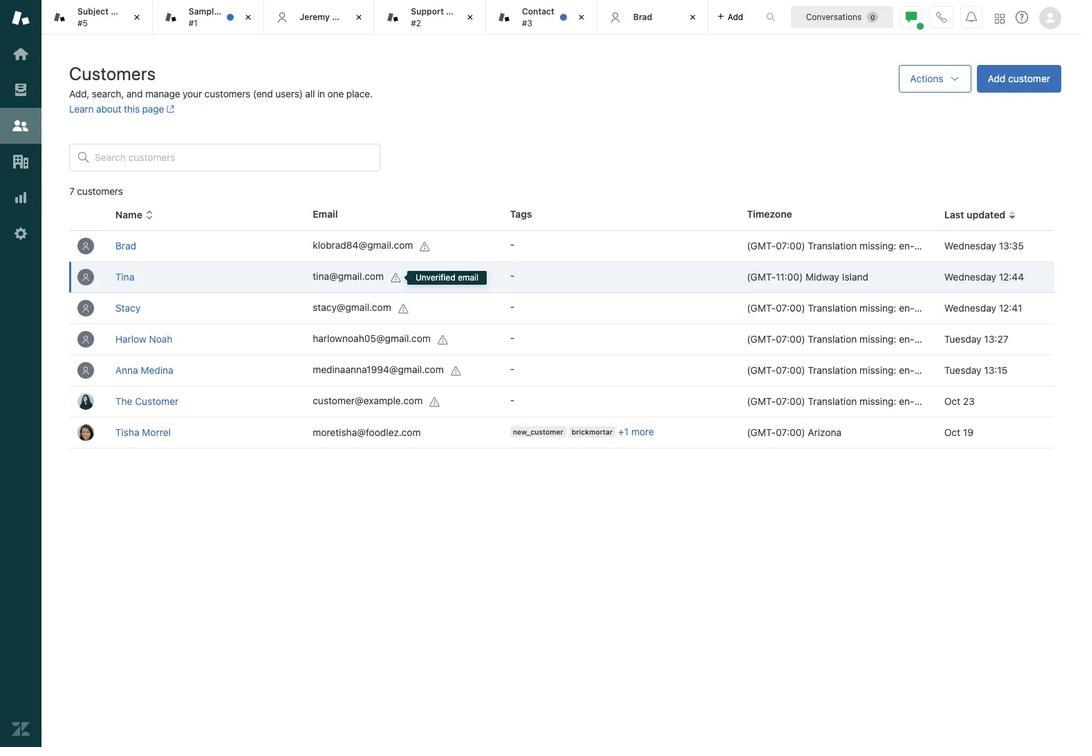 Task type: locate. For each thing, give the bounding box(es) containing it.
1 1.txt.timezone.america_los_ange from the top
[[941, 240, 1082, 252]]

3 - from the top
[[510, 301, 515, 313]]

1.txt.timezone.america_los_ange down 13:27
[[941, 364, 1082, 376]]

the customer
[[115, 396, 179, 407]]

tuesday 13:27
[[945, 333, 1009, 345]]

11:00)
[[776, 271, 803, 283]]

(gmt-07:00) translation missing: en-us-x-1.txt.timezone.america_los_ange down last
[[747, 240, 1082, 252]]

0 horizontal spatial unverified email image
[[391, 272, 402, 283]]

reporting image
[[12, 189, 30, 207]]

5 missing: from the top
[[860, 396, 897, 407]]

actions button
[[899, 65, 971, 93]]

unverified email image for harlownoah05@gmail.com
[[438, 335, 449, 346]]

1.txt.timezone.america_los_ange for oct 23
[[941, 396, 1082, 407]]

last
[[945, 209, 965, 221]]

4 - from the top
[[510, 332, 515, 344]]

last updated
[[945, 209, 1006, 221]]

5 (gmt- from the top
[[747, 364, 776, 376]]

1 tab from the left
[[41, 0, 153, 35]]

1 close image from the left
[[241, 10, 255, 24]]

6 - from the top
[[510, 394, 515, 406]]

tuesday for tuesday 13:27
[[945, 333, 982, 345]]

tuesday left 13:27
[[945, 333, 982, 345]]

(gmt- for wednesday 12:41
[[747, 302, 776, 314]]

x- left tuesday 13:15
[[932, 364, 941, 376]]

close image
[[241, 10, 255, 24], [463, 10, 477, 24], [575, 10, 588, 24]]

2 tuesday from the top
[[945, 364, 982, 376]]

us- left tuesday 13:15
[[915, 364, 932, 376]]

07:00) for tuesday 13:27
[[776, 333, 806, 345]]

0 vertical spatial unverified email image
[[391, 272, 402, 283]]

5 translation from the top
[[808, 396, 857, 407]]

1 x- from the top
[[932, 240, 941, 252]]

13:15
[[985, 364, 1008, 376]]

4 (gmt- from the top
[[747, 333, 776, 345]]

conversations
[[806, 11, 862, 22]]

medina
[[141, 364, 173, 376]]

oct left 23
[[945, 396, 961, 407]]

zendesk support image
[[12, 9, 30, 27]]

1 horizontal spatial brad
[[633, 12, 652, 22]]

3 07:00) from the top
[[776, 333, 806, 345]]

us- for wednesday 12:41
[[915, 302, 932, 314]]

harlow noah
[[115, 333, 173, 345]]

x- left 'wednesday 13:35'
[[932, 240, 941, 252]]

1.txt.timezone.america_los_ange
[[941, 240, 1082, 252], [941, 302, 1082, 314], [941, 333, 1082, 345], [941, 364, 1082, 376], [941, 396, 1082, 407]]

2 us- from the top
[[915, 302, 932, 314]]

close image inside jeremy miller tab
[[352, 10, 366, 24]]

harlownoah05@gmail.com
[[313, 333, 431, 345]]

customers
[[69, 63, 156, 84]]

#3
[[522, 18, 533, 28]]

outreach
[[446, 6, 484, 17]]

close image inside #1 tab
[[241, 10, 255, 24]]

x- left tuesday 13:27
[[932, 333, 941, 345]]

1 us- from the top
[[915, 240, 932, 252]]

2 missing: from the top
[[860, 302, 897, 314]]

us- for oct 23
[[915, 396, 932, 407]]

3 1.txt.timezone.america_los_ange from the top
[[941, 333, 1082, 345]]

07:00) for oct 19
[[776, 427, 806, 438]]

close image left add popup button
[[686, 10, 700, 24]]

0 vertical spatial wednesday
[[945, 240, 997, 252]]

5 en- from the top
[[899, 396, 915, 407]]

wednesday for wednesday 13:35
[[945, 240, 997, 252]]

1 vertical spatial tuesday
[[945, 364, 982, 376]]

(gmt- for oct 19
[[747, 427, 776, 438]]

5 x- from the top
[[932, 396, 941, 407]]

+1
[[618, 426, 629, 438]]

6 07:00) from the top
[[776, 427, 806, 438]]

harlow noah link
[[115, 333, 173, 345]]

last updated button
[[945, 209, 1017, 221]]

oct for oct 19
[[945, 427, 961, 438]]

1 wednesday from the top
[[945, 240, 997, 252]]

3 close image from the left
[[575, 10, 588, 24]]

translation for wednesday 13:35
[[808, 240, 857, 252]]

0 vertical spatial brad
[[633, 12, 652, 22]]

unverified email image
[[420, 241, 431, 252], [398, 303, 409, 314], [451, 366, 462, 377], [430, 397, 441, 408]]

07:00) for wednesday 12:41
[[776, 302, 806, 314]]

4 (gmt-07:00) translation missing: en-us-x-1.txt.timezone.america_los_ange from the top
[[747, 364, 1082, 376]]

x- left wednesday 12:41 in the top of the page
[[932, 302, 941, 314]]

3 missing: from the top
[[860, 333, 897, 345]]

us- left 'oct 23'
[[915, 396, 932, 407]]

(gmt-07:00) translation missing: en-us-x-1.txt.timezone.america_los_ange down island on the right top of page
[[747, 302, 1082, 314]]

customer
[[135, 396, 179, 407]]

unverified email image down unverified email tooltip
[[438, 335, 449, 346]]

brickmortar +1 more
[[572, 426, 654, 438]]

unverified email image
[[391, 272, 402, 283], [438, 335, 449, 346]]

1 oct from the top
[[945, 396, 961, 407]]

(gmt- for wednesday 13:35
[[747, 240, 776, 252]]

2 translation from the top
[[808, 302, 857, 314]]

1.txt.timezone.america_los_ange up '12:44'
[[941, 240, 1082, 252]]

4 x- from the top
[[932, 364, 941, 376]]

us- left tuesday 13:27
[[915, 333, 932, 345]]

get help image
[[1016, 11, 1028, 24]]

2 (gmt-07:00) translation missing: en-us-x-1.txt.timezone.america_los_ange from the top
[[747, 302, 1082, 314]]

x- for oct 23
[[932, 396, 941, 407]]

1 - from the top
[[510, 239, 515, 250]]

1 vertical spatial oct
[[945, 427, 961, 438]]

- for customer@example.com
[[510, 394, 515, 406]]

tab containing support outreach
[[375, 0, 486, 35]]

(gmt-07:00) translation missing: en-us-x-1.txt.timezone.america_los_ange for wednesday 13:35
[[747, 240, 1082, 252]]

close image right '#1'
[[241, 10, 255, 24]]

x- left 'oct 23'
[[932, 396, 941, 407]]

3 tab from the left
[[486, 0, 597, 35]]

support outreach #2
[[411, 6, 484, 28]]

your
[[183, 88, 202, 100]]

customers right your on the left top of page
[[205, 88, 251, 100]]

missing: for oct 23
[[860, 396, 897, 407]]

add,
[[69, 88, 89, 100]]

2 x- from the top
[[932, 302, 941, 314]]

wednesday
[[945, 240, 997, 252], [945, 271, 997, 283], [945, 302, 997, 314]]

(gmt-07:00) translation missing: en-us-x-1.txt.timezone.america_los_ange for wednesday 12:41
[[747, 302, 1082, 314]]

2 1.txt.timezone.america_los_ange from the top
[[941, 302, 1082, 314]]

(gmt- for tuesday 13:27
[[747, 333, 776, 345]]

5 1.txt.timezone.america_los_ange from the top
[[941, 396, 1082, 407]]

new_customer
[[513, 428, 564, 437]]

2 close image from the left
[[352, 10, 366, 24]]

(gmt-07:00) translation missing: en-us-x-1.txt.timezone.america_los_ange
[[747, 240, 1082, 252], [747, 302, 1082, 314], [747, 333, 1082, 345], [747, 364, 1082, 376], [747, 396, 1082, 407]]

wednesday down last updated
[[945, 240, 997, 252]]

1 vertical spatial unverified email image
[[438, 335, 449, 346]]

us- for wednesday 13:35
[[915, 240, 932, 252]]

3 x- from the top
[[932, 333, 941, 345]]

3 (gmt- from the top
[[747, 302, 776, 314]]

07:00)
[[776, 240, 806, 252], [776, 302, 806, 314], [776, 333, 806, 345], [776, 364, 806, 376], [776, 396, 806, 407], [776, 427, 806, 438]]

tab
[[41, 0, 153, 35], [375, 0, 486, 35], [486, 0, 597, 35]]

4 translation from the top
[[808, 364, 857, 376]]

3 wednesday from the top
[[945, 302, 997, 314]]

wednesday up tuesday 13:27
[[945, 302, 997, 314]]

4 07:00) from the top
[[776, 364, 806, 376]]

2 tab from the left
[[375, 0, 486, 35]]

5 us- from the top
[[915, 396, 932, 407]]

(gmt-07:00) arizona
[[747, 427, 842, 438]]

(end
[[253, 88, 273, 100]]

2 horizontal spatial close image
[[686, 10, 700, 24]]

5 07:00) from the top
[[776, 396, 806, 407]]

all
[[305, 88, 315, 100]]

3 en- from the top
[[899, 333, 915, 345]]

wednesday up wednesday 12:41 in the top of the page
[[945, 271, 997, 283]]

us- left 'wednesday 13:35'
[[915, 240, 932, 252]]

tags
[[510, 208, 532, 220]]

us- left wednesday 12:41 in the top of the page
[[915, 302, 932, 314]]

2 oct from the top
[[945, 427, 961, 438]]

close image for jeremy miller
[[352, 10, 366, 24]]

1 horizontal spatial close image
[[463, 10, 477, 24]]

brad link
[[115, 240, 136, 252]]

2 (gmt- from the top
[[747, 271, 776, 283]]

oct for oct 23
[[945, 396, 961, 407]]

conversations button
[[791, 6, 894, 28]]

jeremy miller tab
[[264, 0, 375, 35]]

1 07:00) from the top
[[776, 240, 806, 252]]

missing:
[[860, 240, 897, 252], [860, 302, 897, 314], [860, 333, 897, 345], [860, 364, 897, 376], [860, 396, 897, 407]]

brad tab
[[597, 0, 709, 35]]

customers add, search, and manage your customers (end users) all in one place.
[[69, 63, 373, 100]]

add customer
[[988, 73, 1051, 84]]

missing: for wednesday 12:41
[[860, 302, 897, 314]]

4 1.txt.timezone.america_los_ange from the top
[[941, 364, 1082, 376]]

1 horizontal spatial customers
[[205, 88, 251, 100]]

(gmt-07:00) translation missing: en-us-x-1.txt.timezone.america_los_ange up oct 19
[[747, 396, 1082, 407]]

tab containing subject line
[[41, 0, 153, 35]]

1.txt.timezone.america_los_ange for tuesday 13:27
[[941, 333, 1082, 345]]

2 - from the top
[[510, 270, 515, 281]]

4 en- from the top
[[899, 364, 915, 376]]

unverified email tooltip
[[407, 271, 487, 285]]

3 us- from the top
[[915, 333, 932, 345]]

translation
[[808, 240, 857, 252], [808, 302, 857, 314], [808, 333, 857, 345], [808, 364, 857, 376], [808, 396, 857, 407]]

- for klobrad84@gmail.com
[[510, 239, 515, 250]]

updated
[[967, 209, 1006, 221]]

brad
[[633, 12, 652, 22], [115, 240, 136, 252]]

tisha morrel link
[[115, 427, 171, 438]]

1 vertical spatial customers
[[77, 185, 123, 197]]

tina@gmail.com
[[313, 271, 384, 282]]

6 (gmt- from the top
[[747, 396, 776, 407]]

customer@example.com
[[313, 395, 423, 407]]

email
[[313, 208, 338, 220]]

0 vertical spatial oct
[[945, 396, 961, 407]]

1 translation from the top
[[808, 240, 857, 252]]

add customer button
[[977, 65, 1062, 93]]

close image inside brad tab
[[686, 10, 700, 24]]

0 horizontal spatial close image
[[130, 10, 144, 24]]

this
[[124, 103, 140, 115]]

07:00) for wednesday 13:35
[[776, 240, 806, 252]]

1.txt.timezone.america_los_ange down the 12:41
[[941, 333, 1082, 345]]

jeremy miller
[[300, 12, 355, 22]]

0 horizontal spatial close image
[[241, 10, 255, 24]]

3 (gmt-07:00) translation missing: en-us-x-1.txt.timezone.america_los_ange from the top
[[747, 333, 1082, 345]]

0 horizontal spatial brad
[[115, 240, 136, 252]]

users)
[[275, 88, 303, 100]]

1 missing: from the top
[[860, 240, 897, 252]]

5 (gmt-07:00) translation missing: en-us-x-1.txt.timezone.america_los_ange from the top
[[747, 396, 1082, 407]]

13:27
[[985, 333, 1009, 345]]

tuesday up 'oct 23'
[[945, 364, 982, 376]]

1.txt.timezone.america_los_ange down '12:44'
[[941, 302, 1082, 314]]

customers
[[205, 88, 251, 100], [77, 185, 123, 197]]

the customer link
[[115, 396, 179, 407]]

us- for tuesday 13:15
[[915, 364, 932, 376]]

0 vertical spatial tuesday
[[945, 333, 982, 345]]

oct
[[945, 396, 961, 407], [945, 427, 961, 438]]

2 horizontal spatial close image
[[575, 10, 588, 24]]

1 vertical spatial brad
[[115, 240, 136, 252]]

3 close image from the left
[[686, 10, 700, 24]]

x-
[[932, 240, 941, 252], [932, 302, 941, 314], [932, 333, 941, 345], [932, 364, 941, 376], [932, 396, 941, 407]]

1 horizontal spatial unverified email image
[[438, 335, 449, 346]]

missing: for tuesday 13:27
[[860, 333, 897, 345]]

brickmortar
[[572, 428, 613, 437]]

add
[[728, 11, 744, 22]]

zendesk image
[[12, 721, 30, 739]]

(gmt-07:00) translation missing: en-us-x-1.txt.timezone.america_los_ange up tuesday 13:15
[[747, 333, 1082, 345]]

2 07:00) from the top
[[776, 302, 806, 314]]

- for tina@gmail.com
[[510, 270, 515, 281]]

1 (gmt-07:00) translation missing: en-us-x-1.txt.timezone.america_los_ange from the top
[[747, 240, 1082, 252]]

customers right 7
[[77, 185, 123, 197]]

oct left 19
[[945, 427, 961, 438]]

customers inside customers add, search, and manage your customers (end users) all in one place.
[[205, 88, 251, 100]]

unverified email image left unverified
[[391, 272, 402, 283]]

close image right contact #3
[[575, 10, 588, 24]]

close image right the support
[[463, 10, 477, 24]]

0 vertical spatial customers
[[205, 88, 251, 100]]

1 (gmt- from the top
[[747, 240, 776, 252]]

Search customers field
[[95, 151, 371, 164]]

2 wednesday from the top
[[945, 271, 997, 283]]

close image right 'line' on the top
[[130, 10, 144, 24]]

5 - from the top
[[510, 363, 515, 375]]

close image right jeremy
[[352, 10, 366, 24]]

4 us- from the top
[[915, 364, 932, 376]]

tuesday
[[945, 333, 982, 345], [945, 364, 982, 376]]

close image
[[130, 10, 144, 24], [352, 10, 366, 24], [686, 10, 700, 24]]

4 missing: from the top
[[860, 364, 897, 376]]

tina
[[115, 271, 134, 283]]

brad inside tab
[[633, 12, 652, 22]]

1.txt.timezone.america_los_ange down 13:15
[[941, 396, 1082, 407]]

+1 more button
[[618, 426, 654, 439]]

(gmt-07:00) translation missing: en-us-x-1.txt.timezone.america_los_ange for tuesday 13:27
[[747, 333, 1082, 345]]

x- for tuesday 13:15
[[932, 364, 941, 376]]

3 translation from the top
[[808, 333, 857, 345]]

1 vertical spatial wednesday
[[945, 271, 997, 283]]

(gmt-07:00) translation missing: en-us-x-1.txt.timezone.america_los_ange up 'oct 23'
[[747, 364, 1082, 376]]

7 (gmt- from the top
[[747, 427, 776, 438]]

1 tuesday from the top
[[945, 333, 982, 345]]

search,
[[92, 88, 124, 100]]

2 en- from the top
[[899, 302, 915, 314]]

1 en- from the top
[[899, 240, 915, 252]]

-
[[510, 239, 515, 250], [510, 270, 515, 281], [510, 301, 515, 313], [510, 332, 515, 344], [510, 363, 515, 375], [510, 394, 515, 406]]

x- for wednesday 12:41
[[932, 302, 941, 314]]

2 vertical spatial wednesday
[[945, 302, 997, 314]]

en-
[[899, 240, 915, 252], [899, 302, 915, 314], [899, 333, 915, 345], [899, 364, 915, 376], [899, 396, 915, 407]]

1 horizontal spatial close image
[[352, 10, 366, 24]]



Task type: describe. For each thing, give the bounding box(es) containing it.
support
[[411, 6, 444, 17]]

tab containing contact
[[486, 0, 597, 35]]

(gmt- for wednesday 12:44
[[747, 271, 776, 283]]

arizona
[[808, 427, 842, 438]]

- for medinaanna1994@gmail.com
[[510, 363, 515, 375]]

7
[[69, 185, 74, 197]]

admin image
[[12, 225, 30, 243]]

tina link
[[115, 271, 134, 283]]

- for harlownoah05@gmail.com
[[510, 332, 515, 344]]

translation for wednesday 12:41
[[808, 302, 857, 314]]

13:35
[[999, 240, 1024, 252]]

add button
[[709, 0, 752, 34]]

- for stacy@gmail.com
[[510, 301, 515, 313]]

close image for #1
[[241, 10, 255, 24]]

12:44
[[999, 271, 1024, 283]]

notifications image
[[966, 11, 977, 22]]

anna medina link
[[115, 364, 173, 376]]

close image for brad
[[686, 10, 700, 24]]

wednesday for wednesday 12:44
[[945, 271, 997, 283]]

name button
[[115, 209, 153, 221]]

07:00) for oct 23
[[776, 396, 806, 407]]

23
[[963, 396, 975, 407]]

tuesday for tuesday 13:15
[[945, 364, 982, 376]]

one
[[328, 88, 344, 100]]

customers image
[[12, 117, 30, 135]]

1 close image from the left
[[130, 10, 144, 24]]

tisha morrel
[[115, 427, 171, 438]]

zendesk products image
[[995, 13, 1005, 23]]

(opens in a new tab) image
[[164, 105, 175, 114]]

(gmt-07:00) translation missing: en-us-x-1.txt.timezone.america_los_ange for tuesday 13:15
[[747, 364, 1082, 376]]

jeremy
[[300, 12, 330, 22]]

wednesday 13:35
[[945, 240, 1024, 252]]

in
[[317, 88, 325, 100]]

1.txt.timezone.america_los_ange for tuesday 13:15
[[941, 364, 1082, 376]]

#2
[[411, 18, 421, 28]]

unverified email image for tina@gmail.com
[[391, 272, 402, 283]]

the
[[115, 396, 132, 407]]

anna
[[115, 364, 138, 376]]

missing: for wednesday 13:35
[[860, 240, 897, 252]]

actions
[[910, 73, 944, 84]]

add
[[988, 73, 1006, 84]]

organizations image
[[12, 153, 30, 171]]

x- for tuesday 13:27
[[932, 333, 941, 345]]

19
[[963, 427, 974, 438]]

(gmt- for oct 23
[[747, 396, 776, 407]]

button displays agent's chat status as online. image
[[906, 11, 917, 22]]

translation for oct 23
[[808, 396, 857, 407]]

0 horizontal spatial customers
[[77, 185, 123, 197]]

learn about this page link
[[69, 103, 175, 115]]

translation for tuesday 13:15
[[808, 364, 857, 376]]

#5
[[77, 18, 88, 28]]

manage
[[145, 88, 180, 100]]

(gmt-07:00) translation missing: en-us-x-1.txt.timezone.america_los_ange for oct 23
[[747, 396, 1082, 407]]

oct 19
[[945, 427, 974, 438]]

customer
[[1009, 73, 1051, 84]]

12:41
[[999, 302, 1023, 314]]

unverified email
[[416, 273, 479, 283]]

unverified email image for stacy@gmail.com
[[398, 303, 409, 314]]

07:00) for tuesday 13:15
[[776, 364, 806, 376]]

unverified email image for medinaanna1994@gmail.com
[[451, 366, 462, 377]]

main element
[[0, 0, 41, 748]]

and
[[126, 88, 143, 100]]

name
[[115, 209, 142, 221]]

7 customers
[[69, 185, 123, 197]]

anna medina
[[115, 364, 173, 376]]

learn about this page
[[69, 103, 164, 115]]

1.txt.timezone.america_los_ange for wednesday 12:41
[[941, 302, 1082, 314]]

oct 23
[[945, 396, 975, 407]]

learn
[[69, 103, 94, 115]]

unverified email image for klobrad84@gmail.com
[[420, 241, 431, 252]]

#1
[[189, 18, 198, 28]]

(gmt-11:00) midway island
[[747, 271, 869, 283]]

en- for tuesday 13:27
[[899, 333, 915, 345]]

morrel
[[142, 427, 171, 438]]

tabs tab list
[[41, 0, 752, 35]]

page
[[142, 103, 164, 115]]

wednesday 12:44
[[945, 271, 1024, 283]]

harlow
[[115, 333, 146, 345]]

email
[[458, 273, 479, 283]]

en- for tuesday 13:15
[[899, 364, 915, 376]]

en- for wednesday 13:35
[[899, 240, 915, 252]]

wednesday 12:41
[[945, 302, 1023, 314]]

noah
[[149, 333, 173, 345]]

miller
[[332, 12, 355, 22]]

(gmt- for tuesday 13:15
[[747, 364, 776, 376]]

tisha
[[115, 427, 139, 438]]

missing: for tuesday 13:15
[[860, 364, 897, 376]]

1.txt.timezone.america_los_ange for wednesday 13:35
[[941, 240, 1082, 252]]

wednesday for wednesday 12:41
[[945, 302, 997, 314]]

close image for #3
[[575, 10, 588, 24]]

2 close image from the left
[[463, 10, 477, 24]]

unverified email image for customer@example.com
[[430, 397, 441, 408]]

more
[[631, 426, 654, 438]]

timezone
[[747, 208, 792, 220]]

stacy link
[[115, 302, 141, 314]]

about
[[96, 103, 121, 115]]

klobrad84@gmail.com
[[313, 240, 413, 251]]

en- for oct 23
[[899, 396, 915, 407]]

en- for wednesday 12:41
[[899, 302, 915, 314]]

midway
[[806, 271, 840, 283]]

moretisha@foodlez.com
[[313, 427, 421, 438]]

subject
[[77, 6, 109, 17]]

us- for tuesday 13:27
[[915, 333, 932, 345]]

contact #3
[[522, 6, 555, 28]]

stacy
[[115, 302, 141, 314]]

island
[[842, 271, 869, 283]]

translation for tuesday 13:27
[[808, 333, 857, 345]]

contact
[[522, 6, 555, 17]]

tuesday 13:15
[[945, 364, 1008, 376]]

unverified
[[416, 273, 456, 283]]

get started image
[[12, 45, 30, 63]]

x- for wednesday 13:35
[[932, 240, 941, 252]]

#1 tab
[[153, 0, 264, 35]]

views image
[[12, 81, 30, 99]]

medinaanna1994@gmail.com
[[313, 364, 444, 376]]

place.
[[346, 88, 373, 100]]



Task type: vqa. For each thing, say whether or not it's contained in the screenshot.
Brad in the tab
yes



